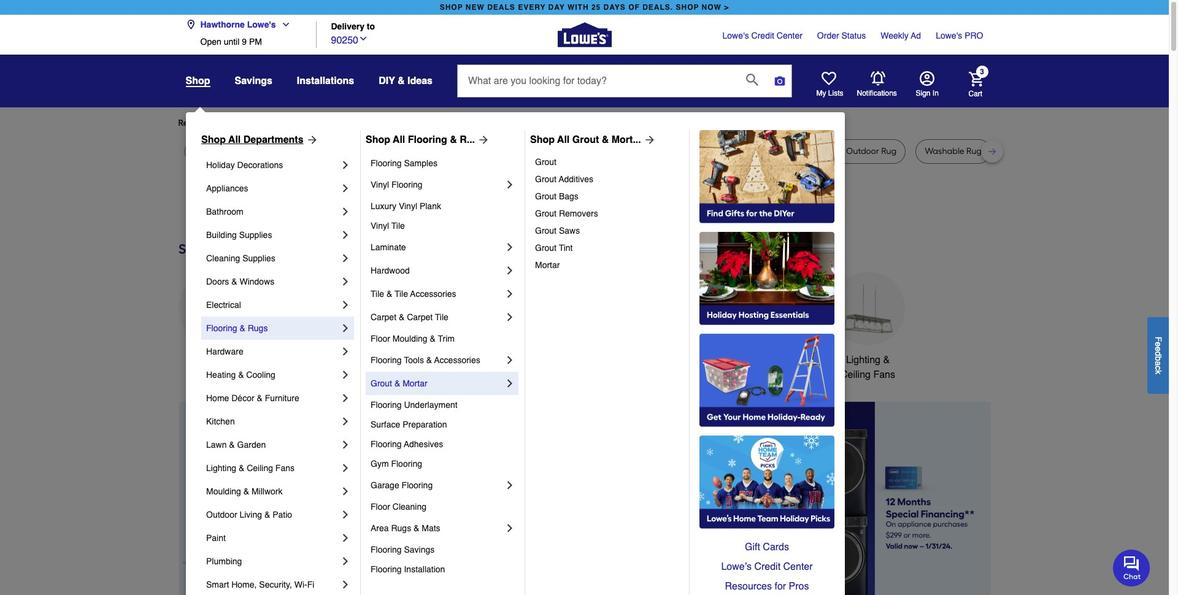 Task type: describe. For each thing, give the bounding box(es) containing it.
lighting & ceiling fans inside lighting & ceiling fans button
[[841, 355, 895, 380]]

my lists link
[[817, 71, 844, 98]]

installation
[[404, 565, 445, 574]]

1 horizontal spatial cleaning
[[393, 502, 427, 512]]

lowe's credit center
[[723, 31, 803, 41]]

90250 button
[[331, 32, 368, 48]]

0 vertical spatial appliances
[[206, 184, 248, 193]]

order
[[817, 31, 839, 41]]

outdoor living & patio
[[206, 510, 292, 520]]

flooring inside vinyl flooring link
[[392, 180, 423, 190]]

flooring up "surface"
[[371, 400, 402, 410]]

departments
[[243, 134, 304, 145]]

find gifts for the diyer. image
[[700, 130, 835, 223]]

1 vertical spatial rugs
[[391, 524, 411, 533]]

chevron right image for hardware
[[339, 346, 352, 358]]

all for flooring
[[393, 134, 405, 145]]

plank
[[420, 201, 441, 211]]

new
[[466, 3, 485, 12]]

chevron right image for electrical
[[339, 299, 352, 311]]

order status link
[[817, 29, 866, 42]]

5x8
[[211, 146, 224, 157]]

7 rug from the left
[[775, 146, 791, 157]]

decorations for holiday
[[237, 160, 283, 170]]

floor moulding & trim
[[371, 334, 455, 344]]

outdoor
[[206, 510, 237, 520]]

chevron down image inside 90250 "button"
[[358, 33, 368, 43]]

status
[[842, 31, 866, 41]]

building
[[206, 230, 237, 240]]

supplies for building supplies
[[239, 230, 272, 240]]

home décor & furniture link
[[206, 387, 339, 410]]

diy & ideas
[[379, 75, 433, 87]]

vinyl for vinyl tile
[[371, 221, 389, 231]]

laminate link
[[371, 236, 504, 259]]

allen for allen and roth area rug
[[488, 146, 507, 157]]

decorations for christmas
[[376, 369, 428, 380]]

holiday hosting essentials. image
[[700, 232, 835, 325]]

diy
[[379, 75, 395, 87]]

diy & ideas button
[[379, 70, 433, 92]]

kitchen link
[[206, 410, 339, 433]]

arrow left image
[[407, 509, 419, 522]]

flooring installation
[[371, 565, 445, 574]]

hardware
[[206, 347, 243, 357]]

fans inside lighting & ceiling fans link
[[275, 463, 295, 473]]

lowe's pro link
[[936, 29, 984, 42]]

order status
[[817, 31, 866, 41]]

cards
[[763, 542, 789, 553]]

grout bags link
[[535, 188, 681, 205]]

plumbing link
[[206, 550, 339, 573]]

lighting & ceiling fans button
[[831, 272, 905, 382]]

rug 5x8
[[194, 146, 224, 157]]

arrow right image for shop all flooring & r...
[[475, 134, 490, 146]]

shop for shop all departments
[[201, 134, 226, 145]]

0 horizontal spatial rugs
[[248, 323, 268, 333]]

more suggestions for you
[[314, 118, 413, 128]]

90250
[[331, 35, 358, 46]]

shop all grout & mort...
[[530, 134, 641, 145]]

0 vertical spatial cleaning
[[206, 253, 240, 263]]

sign in button
[[916, 71, 939, 98]]

smart for smart home
[[747, 355, 773, 366]]

lowe's wishes you and your family a happy hanukkah. image
[[178, 196, 991, 226]]

3 rug from the left
[[270, 146, 285, 157]]

a
[[1154, 361, 1164, 366]]

paint
[[206, 533, 226, 543]]

surface preparation
[[371, 420, 447, 430]]

shop all flooring & r... link
[[366, 133, 490, 147]]

9 rug from the left
[[967, 146, 982, 157]]

flooring tools & accessories link
[[371, 349, 504, 372]]

shop 25 days of deals by category image
[[178, 239, 991, 259]]

smart home, security, wi-fi link
[[206, 573, 339, 595]]

grout tint
[[535, 243, 573, 253]]

up to 30 percent off select major appliances. plus, save up to an extra $750 on major appliances. image
[[396, 402, 991, 595]]

recommended searches for you
[[178, 118, 304, 128]]

luxury vinyl plank
[[371, 201, 441, 211]]

b
[[1154, 356, 1164, 361]]

heating & cooling
[[206, 370, 275, 380]]

removers
[[559, 209, 598, 218]]

all for departments
[[228, 134, 241, 145]]

flooring samples link
[[371, 153, 516, 173]]

home inside button
[[776, 355, 802, 366]]

days
[[604, 3, 626, 12]]

grout additives
[[535, 174, 593, 184]]

kitchen for kitchen faucets
[[460, 355, 493, 366]]

installations button
[[297, 70, 354, 92]]

gift cards link
[[700, 538, 835, 557]]

credit for lowe's
[[752, 31, 775, 41]]

lowe's home improvement logo image
[[558, 8, 612, 62]]

electrical link
[[206, 293, 339, 317]]

2 rug from the left
[[253, 146, 268, 157]]

vinyl for vinyl flooring
[[371, 180, 389, 190]]

chevron right image for vinyl flooring
[[504, 179, 516, 191]]

1 shop from the left
[[440, 3, 463, 12]]

flooring savings
[[371, 545, 435, 555]]

bathroom inside bathroom link
[[206, 207, 243, 217]]

home décor & furniture
[[206, 393, 299, 403]]

c
[[1154, 366, 1164, 370]]

grout & mortar
[[371, 379, 428, 389]]

supplies for cleaning supplies
[[243, 253, 275, 263]]

vinyl flooring
[[371, 180, 423, 190]]

furniture
[[378, 146, 412, 157]]

chevron right image for kitchen
[[339, 416, 352, 428]]

chevron right image for laminate
[[504, 241, 516, 253]]

grout for grout additives
[[535, 174, 557, 184]]

holiday decorations link
[[206, 153, 339, 177]]

weekly
[[881, 31, 909, 41]]

savings button
[[235, 70, 272, 92]]

kitchen faucets button
[[458, 272, 532, 368]]

lowe's home improvement account image
[[920, 71, 934, 86]]

gym flooring
[[371, 459, 422, 469]]

credit for lowe's
[[755, 562, 781, 573]]

1 e from the top
[[1154, 342, 1164, 347]]

8 rug from the left
[[881, 146, 897, 157]]

1 vertical spatial mortar
[[403, 379, 428, 389]]

roth for area
[[527, 146, 545, 157]]

lawn
[[206, 440, 227, 450]]

flooring adhesives link
[[371, 435, 516, 454]]

flooring adhesives
[[371, 439, 443, 449]]

2 e from the top
[[1154, 347, 1164, 351]]

bathroom button
[[645, 272, 718, 368]]

surface preparation link
[[371, 415, 516, 435]]

1 area from the left
[[314, 146, 332, 157]]

fans inside lighting & ceiling fans button
[[874, 369, 895, 380]]

electrical
[[206, 300, 241, 310]]

chevron right image for paint
[[339, 532, 352, 544]]

tile down hardwood
[[371, 289, 384, 299]]

for for suggestions
[[386, 118, 397, 128]]

you for more suggestions for you
[[399, 118, 413, 128]]

d
[[1154, 351, 1164, 356]]

flooring installation link
[[371, 560, 516, 579]]

hardwood link
[[371, 259, 504, 282]]

washable area rug
[[713, 146, 791, 157]]

hawthorne lowe's button
[[186, 12, 296, 37]]

grout tint link
[[535, 239, 681, 257]]

6 rug from the left
[[670, 146, 685, 157]]

1 horizontal spatial savings
[[404, 545, 435, 555]]

25
[[592, 3, 601, 12]]

décor
[[232, 393, 254, 403]]

doors
[[206, 277, 229, 287]]

grout for grout saws
[[535, 226, 557, 236]]

smart home, security, wi-fi
[[206, 580, 314, 590]]

area rugs & mats link
[[371, 517, 504, 540]]

samples
[[404, 158, 438, 168]]

day
[[548, 3, 565, 12]]

center for lowe's credit center
[[777, 31, 803, 41]]

ceiling inside button
[[841, 369, 871, 380]]

millwork
[[252, 487, 283, 497]]

outdoor
[[846, 146, 879, 157]]

flooring underlayment
[[371, 400, 458, 410]]

lowe's for lowe's pro
[[936, 31, 963, 41]]

shop for shop all flooring & r...
[[366, 134, 390, 145]]

1 vertical spatial ceiling
[[247, 463, 273, 473]]

tile up floor moulding & trim link on the bottom
[[435, 312, 449, 322]]

chat invite button image
[[1113, 549, 1151, 587]]

grout saws link
[[535, 222, 681, 239]]



Task type: vqa. For each thing, say whether or not it's contained in the screenshot.
chevron right image related to Moulding & Millwork
yes



Task type: locate. For each thing, give the bounding box(es) containing it.
bathroom link
[[206, 200, 339, 223]]

shop left now
[[676, 3, 699, 12]]

1 horizontal spatial mortar
[[535, 260, 560, 270]]

arrow right image
[[304, 134, 318, 146]]

lowe's inside button
[[247, 20, 276, 29]]

2 shop from the left
[[366, 134, 390, 145]]

shop
[[440, 3, 463, 12], [676, 3, 699, 12]]

chevron right image for lighting & ceiling fans
[[339, 462, 352, 474]]

my lists
[[817, 89, 844, 98]]

mortar down grout tint
[[535, 260, 560, 270]]

arrow right image inside shop all flooring & r... link
[[475, 134, 490, 146]]

3 shop from the left
[[530, 134, 555, 145]]

0 vertical spatial ceiling
[[841, 369, 871, 380]]

0 horizontal spatial kitchen
[[206, 417, 235, 427]]

1 vertical spatial supplies
[[243, 253, 275, 263]]

3 all from the left
[[557, 134, 570, 145]]

2 washable from the left
[[925, 146, 965, 157]]

flooring down electrical
[[206, 323, 237, 333]]

all down recommended searches for you
[[228, 134, 241, 145]]

chevron right image for grout & mortar
[[504, 377, 516, 390]]

grout down allen and roth area rug
[[535, 157, 557, 167]]

suggestions
[[336, 118, 384, 128]]

1 horizontal spatial rugs
[[391, 524, 411, 533]]

grout saws
[[535, 226, 580, 236]]

chevron right image for holiday decorations
[[339, 159, 352, 171]]

0 horizontal spatial shop
[[440, 3, 463, 12]]

1 horizontal spatial carpet
[[407, 312, 433, 322]]

& inside "link"
[[238, 370, 244, 380]]

1 horizontal spatial you
[[399, 118, 413, 128]]

resources for pros
[[725, 581, 809, 592]]

vinyl up "luxury"
[[371, 180, 389, 190]]

0 vertical spatial kitchen
[[460, 355, 493, 366]]

0 vertical spatial smart
[[747, 355, 773, 366]]

2 horizontal spatial all
[[557, 134, 570, 145]]

lawn & garden
[[206, 440, 266, 450]]

1 horizontal spatial lighting
[[846, 355, 881, 366]]

resources
[[725, 581, 772, 592]]

1 washable from the left
[[713, 146, 753, 157]]

flooring inside shop all flooring & r... link
[[408, 134, 447, 145]]

0 vertical spatial lighting & ceiling fans
[[841, 355, 895, 380]]

chevron right image for carpet & carpet tile
[[504, 311, 516, 323]]

hawthorne
[[200, 20, 245, 29]]

None search field
[[457, 64, 792, 109]]

0 horizontal spatial washable
[[713, 146, 753, 157]]

1 vertical spatial cleaning
[[393, 502, 427, 512]]

notifications
[[857, 89, 897, 97]]

lists
[[828, 89, 844, 98]]

floor up christmas
[[371, 334, 390, 344]]

grout for grout
[[535, 157, 557, 167]]

shop all flooring & r...
[[366, 134, 475, 145]]

carpet
[[371, 312, 397, 322], [407, 312, 433, 322]]

0 vertical spatial lighting
[[846, 355, 881, 366]]

tile inside 'link'
[[391, 221, 405, 231]]

1 horizontal spatial and
[[632, 146, 648, 157]]

grout inside grout saws link
[[535, 226, 557, 236]]

flooring down 'furniture'
[[371, 158, 402, 168]]

flooring up luxury vinyl plank
[[392, 180, 423, 190]]

lowe's home improvement notification center image
[[871, 71, 885, 86]]

garage flooring
[[371, 481, 433, 490]]

heating
[[206, 370, 236, 380]]

lowe's up pm on the top left
[[247, 20, 276, 29]]

chevron right image for area rugs & mats
[[504, 522, 516, 535]]

rugs down arrow left icon on the left of the page
[[391, 524, 411, 533]]

you up arrow right icon
[[290, 118, 304, 128]]

bathroom inside "bathroom" button
[[660, 355, 703, 366]]

chevron right image for bathroom
[[339, 206, 352, 218]]

2 you from the left
[[399, 118, 413, 128]]

grout & mortar link
[[371, 372, 504, 395]]

grout for grout bags
[[535, 191, 557, 201]]

flooring & rugs link
[[206, 317, 339, 340]]

0 vertical spatial vinyl
[[371, 180, 389, 190]]

e up 'd'
[[1154, 342, 1164, 347]]

grout inside grout bags link
[[535, 191, 557, 201]]

appliances button
[[178, 272, 252, 368]]

0 horizontal spatial moulding
[[206, 487, 241, 497]]

grout down christmas
[[371, 379, 392, 389]]

lowe's pro
[[936, 31, 984, 41]]

savings up installation
[[404, 545, 435, 555]]

1 vertical spatial bathroom
[[660, 355, 703, 366]]

appliances down holiday
[[206, 184, 248, 193]]

faucets
[[495, 355, 530, 366]]

chevron right image for cleaning supplies
[[339, 252, 352, 265]]

surface
[[371, 420, 400, 430]]

flooring inside flooring tools & accessories link
[[371, 355, 402, 365]]

for up 'furniture'
[[386, 118, 397, 128]]

roth up grout additives link
[[650, 146, 668, 157]]

vinyl left plank
[[399, 201, 417, 211]]

kitchen left faucets
[[460, 355, 493, 366]]

sign
[[916, 89, 931, 98]]

flooring up grout & mortar
[[371, 355, 402, 365]]

fans
[[874, 369, 895, 380], [275, 463, 295, 473]]

chevron right image for outdoor living & patio
[[339, 509, 352, 521]]

2 all from the left
[[393, 134, 405, 145]]

1 horizontal spatial allen
[[611, 146, 630, 157]]

grout for grout tint
[[535, 243, 557, 253]]

1 vertical spatial center
[[783, 562, 813, 573]]

lowe's credit center
[[721, 562, 813, 573]]

grout bags
[[535, 191, 579, 201]]

decorations down 'rug rug'
[[237, 160, 283, 170]]

area
[[371, 524, 389, 533]]

you inside "link"
[[399, 118, 413, 128]]

lighting & ceiling fans inside lighting & ceiling fans link
[[206, 463, 295, 473]]

grout down grout bags
[[535, 209, 557, 218]]

1 shop from the left
[[201, 134, 226, 145]]

chevron right image for home décor & furniture
[[339, 392, 352, 404]]

pro
[[965, 31, 984, 41]]

arrow right image
[[475, 134, 490, 146], [641, 134, 656, 146], [968, 509, 980, 522]]

washable for washable area rug
[[713, 146, 753, 157]]

2 area from the left
[[547, 146, 565, 157]]

1 vertical spatial appliances
[[191, 355, 239, 366]]

1 horizontal spatial lowe's
[[723, 31, 749, 41]]

grout inside grout & mortar link
[[371, 379, 392, 389]]

credit inside lowe's credit center link
[[755, 562, 781, 573]]

0 horizontal spatial shop
[[201, 134, 226, 145]]

search image
[[746, 74, 759, 86]]

e up b
[[1154, 347, 1164, 351]]

supplies up the windows
[[243, 253, 275, 263]]

1 carpet from the left
[[371, 312, 397, 322]]

1 vertical spatial savings
[[404, 545, 435, 555]]

allen right desk
[[488, 146, 507, 157]]

indoor outdoor rug
[[819, 146, 897, 157]]

chevron right image for lawn & garden
[[339, 439, 352, 451]]

kitchen inside button
[[460, 355, 493, 366]]

0 vertical spatial home
[[776, 355, 802, 366]]

shop
[[201, 134, 226, 145], [366, 134, 390, 145], [530, 134, 555, 145]]

home,
[[232, 580, 257, 590]]

shop left new
[[440, 3, 463, 12]]

>
[[724, 3, 729, 12]]

0 horizontal spatial lighting
[[206, 463, 236, 473]]

1 horizontal spatial for
[[386, 118, 397, 128]]

mortar up flooring underlayment
[[403, 379, 428, 389]]

0 horizontal spatial arrow right image
[[475, 134, 490, 146]]

chevron right image for tile & tile accessories
[[504, 288, 516, 300]]

decorations down christmas
[[376, 369, 428, 380]]

christmas decorations button
[[365, 272, 439, 382]]

1 vertical spatial fans
[[275, 463, 295, 473]]

1 horizontal spatial chevron down image
[[358, 33, 368, 43]]

9
[[242, 37, 247, 47]]

appliances link
[[206, 177, 339, 200]]

recommended searches for you heading
[[178, 117, 991, 130]]

f e e d b a c k button
[[1148, 317, 1169, 394]]

grout inside grout additives link
[[535, 174, 557, 184]]

1 vertical spatial lighting & ceiling fans
[[206, 463, 295, 473]]

chevron right image for plumbing
[[339, 555, 352, 568]]

grout removers
[[535, 209, 598, 218]]

flooring inside "gym flooring" link
[[391, 459, 422, 469]]

1 horizontal spatial ceiling
[[841, 369, 871, 380]]

open until 9 pm
[[200, 37, 262, 47]]

tile down luxury vinyl plank
[[391, 221, 405, 231]]

camera image
[[774, 75, 786, 87]]

for for searches
[[277, 118, 288, 128]]

shop all departments link
[[201, 133, 318, 147]]

lighting inside the 'lighting & ceiling fans'
[[846, 355, 881, 366]]

0 horizontal spatial savings
[[235, 75, 272, 87]]

chevron right image for building supplies
[[339, 229, 352, 241]]

0 horizontal spatial all
[[228, 134, 241, 145]]

0 vertical spatial savings
[[235, 75, 272, 87]]

chevron down image inside hawthorne lowe's button
[[276, 20, 291, 29]]

1 horizontal spatial all
[[393, 134, 405, 145]]

1 horizontal spatial arrow right image
[[641, 134, 656, 146]]

you for recommended searches for you
[[290, 118, 304, 128]]

for left pros
[[775, 581, 786, 592]]

2 horizontal spatial arrow right image
[[968, 509, 980, 522]]

roth for rug
[[650, 146, 668, 157]]

gift
[[745, 542, 760, 553]]

grout inside grout tint 'link'
[[535, 243, 557, 253]]

flooring down the area on the bottom of page
[[371, 545, 402, 555]]

1 rug from the left
[[194, 146, 209, 157]]

4 rug from the left
[[334, 146, 350, 157]]

floor up the area on the bottom of page
[[371, 502, 390, 512]]

rugs down electrical link at left
[[248, 323, 268, 333]]

0 vertical spatial center
[[777, 31, 803, 41]]

1 vertical spatial decorations
[[376, 369, 428, 380]]

grout left bags
[[535, 191, 557, 201]]

accessories for flooring tools & accessories
[[434, 355, 480, 365]]

tile up carpet & carpet tile
[[395, 289, 408, 299]]

1 vertical spatial moulding
[[206, 487, 241, 497]]

accessories for tile & tile accessories
[[410, 289, 456, 299]]

center left order
[[777, 31, 803, 41]]

moulding & millwork link
[[206, 480, 339, 503]]

chevron right image
[[339, 159, 352, 171], [339, 182, 352, 195], [339, 229, 352, 241], [504, 241, 516, 253], [339, 252, 352, 265], [504, 265, 516, 277], [339, 276, 352, 288], [504, 311, 516, 323], [339, 346, 352, 358], [339, 392, 352, 404], [339, 439, 352, 451], [504, 479, 516, 492], [339, 485, 352, 498], [339, 509, 352, 521], [504, 522, 516, 535], [339, 532, 352, 544], [339, 555, 352, 568]]

grout for grout & mortar
[[371, 379, 392, 389]]

with
[[568, 3, 589, 12]]

grout up grout bags
[[535, 174, 557, 184]]

floor for floor moulding & trim
[[371, 334, 390, 344]]

vinyl down "luxury"
[[371, 221, 389, 231]]

2 shop from the left
[[676, 3, 699, 12]]

lighting
[[846, 355, 881, 366], [206, 463, 236, 473]]

lowe's home team holiday picks. image
[[700, 436, 835, 529]]

you
[[290, 118, 304, 128], [399, 118, 413, 128]]

supplies up cleaning supplies on the top left of the page
[[239, 230, 272, 240]]

1 horizontal spatial smart
[[747, 355, 773, 366]]

1 vertical spatial lighting
[[206, 463, 236, 473]]

0 horizontal spatial home
[[206, 393, 229, 403]]

grout down recommended searches for you heading
[[572, 134, 599, 145]]

Search Query text field
[[458, 65, 736, 97]]

all inside shop all grout & mort... link
[[557, 134, 570, 145]]

hawthorne lowe's
[[200, 20, 276, 29]]

smart home button
[[738, 272, 812, 368]]

1 and from the left
[[509, 146, 525, 157]]

sign in
[[916, 89, 939, 98]]

chevron right image for doors & windows
[[339, 276, 352, 288]]

flooring up floor cleaning
[[402, 481, 433, 490]]

2 floor from the top
[[371, 502, 390, 512]]

0 vertical spatial bathroom
[[206, 207, 243, 217]]

all for grout
[[557, 134, 570, 145]]

accessories down hardwood link
[[410, 289, 456, 299]]

3 area from the left
[[755, 146, 773, 157]]

chevron right image for flooring tools & accessories
[[504, 354, 516, 366]]

garage
[[371, 481, 399, 490]]

0 vertical spatial decorations
[[237, 160, 283, 170]]

all up 'furniture'
[[393, 134, 405, 145]]

lowe's for lowe's credit center
[[723, 31, 749, 41]]

grout for grout removers
[[535, 209, 557, 218]]

2 horizontal spatial shop
[[530, 134, 555, 145]]

shop up "5x8"
[[201, 134, 226, 145]]

ad
[[911, 31, 921, 41]]

washable for washable rug
[[925, 146, 965, 157]]

0 horizontal spatial allen
[[488, 146, 507, 157]]

0 horizontal spatial decorations
[[237, 160, 283, 170]]

security,
[[259, 580, 292, 590]]

flooring inside flooring adhesives "link"
[[371, 439, 402, 449]]

0 vertical spatial mortar
[[535, 260, 560, 270]]

underlayment
[[404, 400, 458, 410]]

shop down more suggestions for you "link"
[[366, 134, 390, 145]]

2 and from the left
[[632, 146, 648, 157]]

0 horizontal spatial ceiling
[[247, 463, 273, 473]]

cleaning supplies
[[206, 253, 275, 263]]

kitchen for kitchen
[[206, 417, 235, 427]]

deals
[[487, 3, 515, 12]]

grout inside grout removers link
[[535, 209, 557, 218]]

1 vertical spatial vinyl
[[399, 201, 417, 211]]

hardwood
[[371, 266, 410, 276]]

carpet & carpet tile link
[[371, 306, 504, 329]]

flooring inside the garage flooring link
[[402, 481, 433, 490]]

and for allen and roth area rug
[[509, 146, 525, 157]]

floor cleaning
[[371, 502, 427, 512]]

carpet & carpet tile
[[371, 312, 449, 322]]

0 vertical spatial credit
[[752, 31, 775, 41]]

1 horizontal spatial lighting & ceiling fans
[[841, 355, 895, 380]]

savings down pm on the top left
[[235, 75, 272, 87]]

0 vertical spatial rugs
[[248, 323, 268, 333]]

grout inside shop all grout & mort... link
[[572, 134, 599, 145]]

1 horizontal spatial shop
[[366, 134, 390, 145]]

2 horizontal spatial for
[[775, 581, 786, 592]]

0 vertical spatial fans
[[874, 369, 895, 380]]

allen for allen and roth rug
[[611, 146, 630, 157]]

installations
[[297, 75, 354, 87]]

1 allen from the left
[[488, 146, 507, 157]]

all inside shop all flooring & r... link
[[393, 134, 405, 145]]

lowe's home improvement cart image
[[969, 72, 984, 86]]

flooring inside flooring installation link
[[371, 565, 402, 574]]

1 vertical spatial kitchen
[[206, 417, 235, 427]]

doors & windows
[[206, 277, 275, 287]]

0 horizontal spatial mortar
[[403, 379, 428, 389]]

chevron down image
[[276, 20, 291, 29], [358, 33, 368, 43]]

1 all from the left
[[228, 134, 241, 145]]

moulding up "outdoor"
[[206, 487, 241, 497]]

pros
[[789, 581, 809, 592]]

2 allen from the left
[[611, 146, 630, 157]]

kitchen up lawn
[[206, 417, 235, 427]]

0 horizontal spatial smart
[[206, 580, 229, 590]]

windows
[[240, 277, 275, 287]]

grout up grout tint
[[535, 226, 557, 236]]

1 floor from the top
[[371, 334, 390, 344]]

shop up allen and roth area rug
[[530, 134, 555, 145]]

smart for smart home, security, wi-fi
[[206, 580, 229, 590]]

lowe's left pro at the right of page
[[936, 31, 963, 41]]

smart
[[747, 355, 773, 366], [206, 580, 229, 590]]

allen down mort...
[[611, 146, 630, 157]]

0 horizontal spatial you
[[290, 118, 304, 128]]

0 horizontal spatial chevron down image
[[276, 20, 291, 29]]

0 horizontal spatial lighting & ceiling fans
[[206, 463, 295, 473]]

smart inside button
[[747, 355, 773, 366]]

2 horizontal spatial lowe's
[[936, 31, 963, 41]]

resources for pros link
[[700, 577, 835, 595]]

lowe's home improvement lists image
[[822, 71, 836, 86]]

flooring down the flooring adhesives
[[391, 459, 422, 469]]

decorations inside "button"
[[376, 369, 428, 380]]

center up pros
[[783, 562, 813, 573]]

chevron right image for garage flooring
[[504, 479, 516, 492]]

cart
[[969, 89, 983, 98]]

1 you from the left
[[290, 118, 304, 128]]

1 horizontal spatial shop
[[676, 3, 699, 12]]

living
[[240, 510, 262, 520]]

1 vertical spatial chevron down image
[[358, 33, 368, 43]]

chevron right image for flooring & rugs
[[339, 322, 352, 334]]

chevron right image for moulding & millwork
[[339, 485, 352, 498]]

credit up search icon
[[752, 31, 775, 41]]

weekly ad link
[[881, 29, 921, 42]]

and for allen and roth rug
[[632, 146, 648, 157]]

1 horizontal spatial home
[[776, 355, 802, 366]]

shop for shop all grout & mort...
[[530, 134, 555, 145]]

1 vertical spatial accessories
[[434, 355, 480, 365]]

area rug
[[314, 146, 350, 157]]

center for lowe's credit center
[[783, 562, 813, 573]]

1 vertical spatial home
[[206, 393, 229, 403]]

cleaning up area rugs & mats
[[393, 502, 427, 512]]

outdoor living & patio link
[[206, 503, 339, 527]]

shop new deals every day with 25 days of deals. shop now >
[[440, 3, 729, 12]]

1 vertical spatial credit
[[755, 562, 781, 573]]

1 horizontal spatial bathroom
[[660, 355, 703, 366]]

0 horizontal spatial for
[[277, 118, 288, 128]]

credit up resources for pros link
[[755, 562, 781, 573]]

0 vertical spatial moulding
[[393, 334, 428, 344]]

you up 'shop all flooring & r...'
[[399, 118, 413, 128]]

0 vertical spatial floor
[[371, 334, 390, 344]]

1 vertical spatial floor
[[371, 502, 390, 512]]

for up departments
[[277, 118, 288, 128]]

grout left tint
[[535, 243, 557, 253]]

weekly ad
[[881, 31, 921, 41]]

appliances inside button
[[191, 355, 239, 366]]

1 horizontal spatial decorations
[[376, 369, 428, 380]]

gift cards
[[745, 542, 789, 553]]

1 horizontal spatial washable
[[925, 146, 965, 157]]

lowe's credit center link
[[700, 557, 835, 577]]

1 vertical spatial smart
[[206, 580, 229, 590]]

get your home holiday-ready. image
[[700, 334, 835, 427]]

chevron right image for hardwood
[[504, 265, 516, 277]]

1 horizontal spatial roth
[[650, 146, 668, 157]]

chevron right image
[[504, 179, 516, 191], [339, 206, 352, 218], [504, 288, 516, 300], [339, 299, 352, 311], [339, 322, 352, 334], [504, 354, 516, 366], [339, 369, 352, 381], [504, 377, 516, 390], [339, 416, 352, 428], [339, 462, 352, 474], [339, 579, 352, 591]]

bags
[[559, 191, 579, 201]]

all down recommended searches for you heading
[[557, 134, 570, 145]]

0 horizontal spatial lowe's
[[247, 20, 276, 29]]

2 carpet from the left
[[407, 312, 433, 322]]

lowe's down > on the right
[[723, 31, 749, 41]]

25 days of deals. don't miss deals every day. same-day delivery on in-stock orders placed by 2 p m. image
[[178, 402, 377, 595]]

credit inside lowe's credit center link
[[752, 31, 775, 41]]

moulding down carpet & carpet tile
[[393, 334, 428, 344]]

chevron right image for heating & cooling
[[339, 369, 352, 381]]

flooring inside flooring savings link
[[371, 545, 402, 555]]

2 roth from the left
[[650, 146, 668, 157]]

center
[[777, 31, 803, 41], [783, 562, 813, 573]]

for inside "link"
[[386, 118, 397, 128]]

appliances up heating
[[191, 355, 239, 366]]

0 horizontal spatial area
[[314, 146, 332, 157]]

0 horizontal spatial cleaning
[[206, 253, 240, 263]]

0 horizontal spatial and
[[509, 146, 525, 157]]

1 horizontal spatial area
[[547, 146, 565, 157]]

roth up grout additives
[[527, 146, 545, 157]]

2 horizontal spatial area
[[755, 146, 773, 157]]

arrow right image for shop all grout & mort...
[[641, 134, 656, 146]]

chevron right image for appliances
[[339, 182, 352, 195]]

1 horizontal spatial kitchen
[[460, 355, 493, 366]]

location image
[[186, 20, 195, 29]]

0 horizontal spatial bathroom
[[206, 207, 243, 217]]

home
[[776, 355, 802, 366], [206, 393, 229, 403]]

floor for floor cleaning
[[371, 502, 390, 512]]

0 horizontal spatial roth
[[527, 146, 545, 157]]

0 vertical spatial supplies
[[239, 230, 272, 240]]

accessories down "trim"
[[434, 355, 480, 365]]

flooring down the flooring savings
[[371, 565, 402, 574]]

flooring inside flooring samples link
[[371, 158, 402, 168]]

garage flooring link
[[371, 474, 504, 497]]

1 horizontal spatial fans
[[874, 369, 895, 380]]

every
[[518, 3, 546, 12]]

chevron right image for smart home, security, wi-fi
[[339, 579, 352, 591]]

all inside shop all departments link
[[228, 134, 241, 145]]

vinyl inside 'link'
[[371, 221, 389, 231]]

flooring down "surface"
[[371, 439, 402, 449]]

1 roth from the left
[[527, 146, 545, 157]]

cooling
[[246, 370, 275, 380]]

cleaning down building
[[206, 253, 240, 263]]

flooring up samples
[[408, 134, 447, 145]]

arrow right image inside shop all grout & mort... link
[[641, 134, 656, 146]]

flooring inside flooring & rugs link
[[206, 323, 237, 333]]

grout link
[[535, 153, 681, 171]]

5 rug from the left
[[567, 146, 582, 157]]



